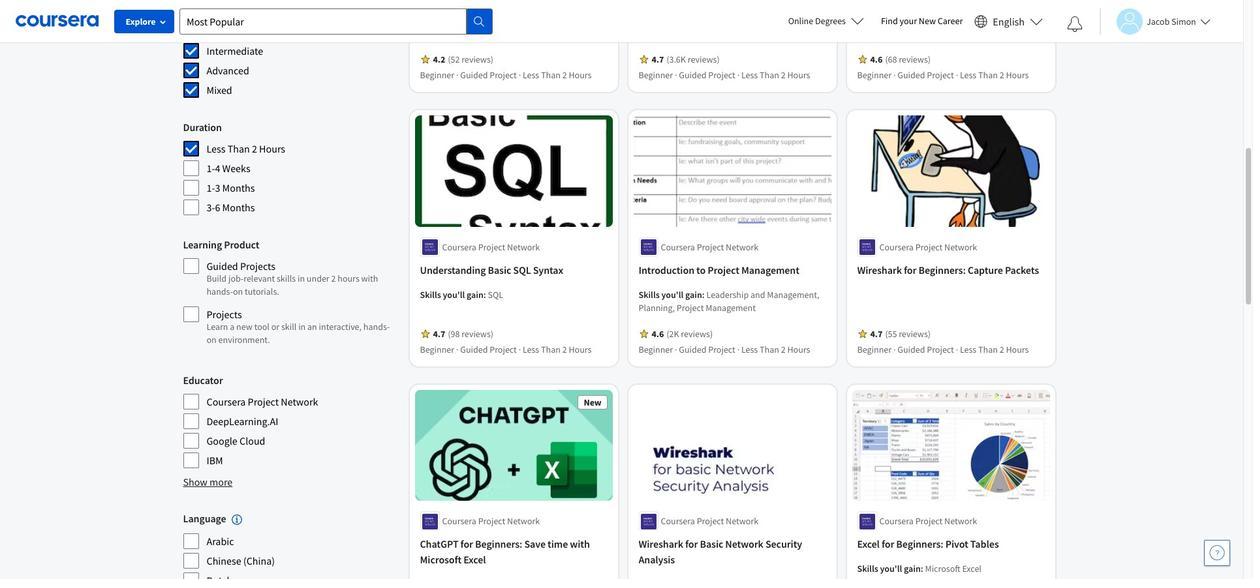 Task type: locate. For each thing, give the bounding box(es) containing it.
2 for 4.2 (52 reviews)
[[562, 69, 567, 81]]

skills up planning,
[[639, 289, 660, 301]]

skills
[[857, 17, 878, 29], [420, 289, 441, 301], [639, 289, 660, 301], [857, 563, 878, 575]]

on inside "build job-relevant skills in under 2 hours with hands-on tutorials."
[[233, 286, 243, 298]]

visualization, up bi
[[693, 15, 744, 26]]

gain down the to
[[685, 289, 702, 301]]

project
[[490, 69, 517, 81], [708, 69, 735, 81], [927, 69, 954, 81], [478, 241, 505, 253], [697, 241, 724, 253], [916, 241, 943, 253], [708, 264, 739, 277], [677, 302, 704, 314], [490, 344, 517, 356], [708, 344, 735, 356], [927, 344, 954, 356], [248, 396, 279, 409], [478, 516, 505, 528], [697, 516, 724, 528], [916, 516, 943, 528]]

reviews) for (98 reviews)
[[462, 328, 493, 340]]

reviews) right (52
[[462, 54, 493, 66]]

coursera for introduction to project management
[[661, 241, 695, 253]]

intermediate
[[207, 44, 263, 57]]

beginner down '(55' at the right bottom of page
[[857, 344, 892, 356]]

1 vertical spatial basic
[[700, 538, 723, 551]]

level group
[[183, 2, 397, 99]]

0 vertical spatial on
[[233, 286, 243, 298]]

0 vertical spatial new
[[919, 15, 936, 27]]

beginner · guided project · less than 2 hours for (98 reviews)
[[420, 344, 592, 356]]

mixed
[[207, 84, 232, 97]]

months for 1-3 months
[[222, 181, 255, 195]]

on inside learn a new tool or skill in an interactive, hands- on environment.
[[207, 334, 217, 346]]

less inside duration "group"
[[207, 142, 225, 155]]

reviews) for (52 reviews)
[[462, 54, 493, 66]]

online
[[788, 15, 813, 27]]

gain
[[904, 17, 921, 29], [467, 289, 484, 301], [685, 289, 702, 301], [904, 563, 921, 575]]

1 vertical spatial projects
[[207, 308, 242, 321]]

1 horizontal spatial 4.7
[[652, 54, 664, 66]]

0 vertical spatial hands-
[[207, 286, 233, 298]]

coursera project network up wireshark for beginners: capture packets
[[879, 241, 977, 253]]

wireshark for beginners: capture packets link
[[857, 262, 1045, 278]]

2 1- from the top
[[207, 181, 215, 195]]

sql down the 'understanding basic sql syntax'
[[488, 289, 503, 301]]

0 horizontal spatial sql
[[488, 289, 503, 301]]

1 horizontal spatial 4.6
[[870, 54, 883, 66]]

0 horizontal spatial hands-
[[207, 286, 233, 298]]

beginner for 4.6 (2k reviews)
[[639, 344, 673, 356]]

wireshark for wireshark for beginners: capture packets
[[857, 264, 902, 277]]

leadership
[[707, 289, 749, 301]]

hands- for projects
[[363, 321, 390, 333]]

chinese (china)
[[207, 555, 275, 568]]

basic
[[488, 264, 511, 277], [700, 538, 723, 551]]

jacob simon button
[[1100, 8, 1211, 34]]

1 vertical spatial 1-
[[207, 181, 215, 195]]

on down job-
[[233, 286, 243, 298]]

reviews)
[[462, 54, 493, 66], [688, 54, 720, 66], [899, 54, 931, 66], [462, 328, 493, 340], [681, 328, 713, 340], [899, 328, 931, 340]]

new inside find your new career link
[[919, 15, 936, 27]]

1 horizontal spatial new
[[919, 15, 936, 27]]

4.7 left (3.6k
[[652, 54, 664, 66]]

reviews) right (68
[[899, 54, 931, 66]]

learning product group
[[183, 237, 397, 352]]

show
[[183, 476, 207, 489]]

microsoft down excel for beginners: pivot tables link
[[925, 563, 960, 575]]

help center image
[[1209, 546, 1225, 561]]

beginner · guided project · less than 2 hours down 4.2 (52 reviews)
[[420, 69, 592, 81]]

guided down 4.7 (55 reviews)
[[898, 344, 925, 356]]

deeplearning.ai
[[207, 415, 278, 428]]

wireshark inside wireshark for basic network security analysis
[[639, 538, 683, 551]]

reviews) right (98
[[462, 328, 493, 340]]

0 vertical spatial projects
[[240, 260, 275, 273]]

hands- right interactive,
[[363, 321, 390, 333]]

management inside leadership and management, planning, project management
[[706, 302, 756, 314]]

management up and
[[741, 264, 799, 277]]

network inside wireshark for basic network security analysis
[[725, 538, 764, 551]]

beginner for 4.6 (68 reviews)
[[857, 69, 892, 81]]

microsoft
[[925, 17, 960, 29], [420, 554, 462, 567], [925, 563, 960, 575]]

guided down the '4.7 (98 reviews)'
[[460, 344, 488, 356]]

hours for 4.7 (55 reviews)
[[1006, 344, 1029, 356]]

guided for 4.6 (2k reviews)
[[679, 344, 706, 356]]

hands- inside learn a new tool or skill in an interactive, hands- on environment.
[[363, 321, 390, 333]]

beginner for 4.7 (3.6k reviews)
[[639, 69, 673, 81]]

coursera project network up deeplearning.ai
[[207, 396, 318, 409]]

syntax
[[533, 264, 563, 277]]

1 months from the top
[[222, 181, 255, 195]]

interactive
[[746, 15, 786, 26]]

network for wireshark for beginners: capture packets
[[945, 241, 977, 253]]

1 vertical spatial wireshark
[[639, 538, 683, 551]]

capture
[[968, 264, 1003, 277]]

1- up 3
[[207, 162, 215, 175]]

coursera project network up the to
[[661, 241, 758, 253]]

4.6 left (2k on the right of the page
[[652, 328, 664, 340]]

hours for 4.2 (52 reviews)
[[569, 69, 592, 81]]

1 1- from the top
[[207, 162, 215, 175]]

1 vertical spatial skills you'll gain : microsoft excel
[[857, 563, 982, 575]]

1 vertical spatial 4.6
[[652, 328, 664, 340]]

coursera up deeplearning.ai
[[207, 396, 246, 409]]

project up chatgpt for beginners: save time with microsoft excel
[[478, 516, 505, 528]]

guided down 4.6 (68 reviews)
[[898, 69, 925, 81]]

find your new career link
[[875, 13, 969, 29]]

3-6 months
[[207, 201, 255, 214]]

excel
[[962, 17, 982, 29], [857, 538, 880, 551], [464, 554, 486, 567], [962, 563, 982, 575]]

coursera up analysis
[[661, 516, 695, 528]]

beginner down (3.6k
[[639, 69, 673, 81]]

less for 4.6 (2k reviews)
[[741, 344, 758, 356]]

wireshark up '(55' at the right bottom of page
[[857, 264, 902, 277]]

beginners: for pivot
[[896, 538, 944, 551]]

1 vertical spatial on
[[207, 334, 217, 346]]

time
[[548, 538, 568, 551]]

: down the 'understanding basic sql syntax'
[[484, 289, 486, 301]]

hands- down build
[[207, 286, 233, 298]]

you'll up (68
[[880, 17, 902, 29]]

online degrees button
[[778, 7, 875, 35]]

1 vertical spatial sql
[[488, 289, 503, 301]]

6
[[215, 201, 220, 214]]

2 horizontal spatial 4.7
[[870, 328, 883, 340]]

beginner up intermediate
[[207, 25, 246, 38]]

hands- inside "build job-relevant skills in under 2 hours with hands-on tutorials."
[[207, 286, 233, 298]]

sql
[[513, 264, 531, 277], [488, 289, 503, 301]]

1 vertical spatial in
[[298, 321, 306, 333]]

coursera project network for understanding basic sql syntax
[[442, 241, 540, 253]]

tool
[[254, 321, 270, 333]]

projects
[[240, 260, 275, 273], [207, 308, 242, 321]]

beginner · guided project · less than 2 hours for (68 reviews)
[[857, 69, 1029, 81]]

in inside "build job-relevant skills in under 2 hours with hands-on tutorials."
[[298, 273, 305, 285]]

degrees
[[815, 15, 846, 27]]

hours for 4.6 (68 reviews)
[[1006, 69, 1029, 81]]

new
[[919, 15, 936, 27], [584, 397, 601, 409]]

4.6 left (68
[[870, 54, 883, 66]]

show notifications image
[[1067, 16, 1083, 32]]

2 months from the top
[[222, 201, 255, 214]]

4.7 left (98
[[433, 328, 445, 340]]

guided down learning product
[[207, 260, 238, 273]]

an
[[307, 321, 317, 333]]

0 vertical spatial 1-
[[207, 162, 215, 175]]

guided down 4.6 (2k reviews)
[[679, 344, 706, 356]]

in left an at the left of the page
[[298, 321, 306, 333]]

wireshark
[[857, 264, 902, 277], [639, 538, 683, 551]]

gain down excel for beginners: pivot tables
[[904, 563, 921, 575]]

1 vertical spatial with
[[570, 538, 590, 551]]

coursera for chatgpt for beginners: save time with microsoft excel
[[442, 516, 476, 528]]

beginner
[[207, 25, 246, 38], [420, 69, 454, 81], [639, 69, 673, 81], [857, 69, 892, 81], [420, 344, 454, 356], [639, 344, 673, 356], [857, 344, 892, 356]]

beginners: left save
[[475, 538, 522, 551]]

1- for 4
[[207, 162, 215, 175]]

0 vertical spatial basic
[[488, 264, 511, 277]]

project down skills you'll gain : on the right of page
[[677, 302, 704, 314]]

0 horizontal spatial 4.7
[[433, 328, 445, 340]]

advanced
[[207, 64, 249, 77]]

you'll down understanding
[[443, 289, 465, 301]]

project up wireshark for beginners: capture packets
[[916, 241, 943, 253]]

coursera project network for excel for beginners: pivot tables
[[879, 516, 977, 528]]

project inside "educator" group
[[248, 396, 279, 409]]

months right 6
[[222, 201, 255, 214]]

coursera project network up wireshark for basic network security analysis
[[661, 516, 758, 528]]

reviews) for (68 reviews)
[[899, 54, 931, 66]]

chatgpt
[[420, 538, 459, 551]]

product
[[224, 238, 259, 251]]

project up deeplearning.ai
[[248, 396, 279, 409]]

skills
[[277, 273, 296, 285]]

beginners: left pivot
[[896, 538, 944, 551]]

than for 4.2 (52 reviews)
[[541, 69, 561, 81]]

weeks
[[222, 162, 250, 175]]

you'll
[[880, 17, 902, 29], [443, 289, 465, 301], [662, 289, 684, 301], [880, 563, 902, 575]]

beginner down (2k on the right of the page
[[639, 344, 673, 356]]

2
[[562, 69, 567, 81], [781, 69, 786, 81], [1000, 69, 1004, 81], [252, 142, 257, 155], [331, 273, 336, 285], [562, 344, 567, 356], [781, 344, 786, 356], [1000, 344, 1004, 356]]

1- for 3
[[207, 181, 215, 195]]

1- up 3-
[[207, 181, 215, 195]]

less
[[523, 69, 539, 81], [741, 69, 758, 81], [960, 69, 977, 81], [207, 142, 225, 155], [523, 344, 539, 356], [741, 344, 758, 356], [960, 344, 977, 356]]

beginner · guided project · less than 2 hours down 4.6 (2k reviews)
[[639, 344, 810, 356]]

more
[[210, 476, 233, 489]]

coursera project network up the 'understanding basic sql syntax'
[[442, 241, 540, 253]]

project down 4.2 (52 reviews)
[[490, 69, 517, 81]]

wireshark up analysis
[[639, 538, 683, 551]]

beginners: for save
[[475, 538, 522, 551]]

: left leadership
[[702, 289, 705, 301]]

4.7
[[652, 54, 664, 66], [433, 328, 445, 340], [870, 328, 883, 340]]

0 horizontal spatial wireshark
[[639, 538, 683, 551]]

understanding basic sql syntax
[[420, 264, 563, 277]]

visualization, down analysis, at the right top of page
[[639, 28, 689, 39]]

project down the 4.7 (3.6k reviews)
[[708, 69, 735, 81]]

your
[[900, 15, 917, 27]]

beginner down (98
[[420, 344, 454, 356]]

beginner · guided project · less than 2 hours down the '4.7 (98 reviews)'
[[420, 344, 592, 356]]

coursera
[[442, 241, 476, 253], [661, 241, 695, 253], [879, 241, 914, 253], [207, 396, 246, 409], [442, 516, 476, 528], [661, 516, 695, 528], [879, 516, 914, 528]]

for inside wireshark for basic network security analysis
[[685, 538, 698, 551]]

chatgpt for beginners: save time with microsoft excel
[[420, 538, 590, 567]]

4.6 (2k reviews)
[[652, 328, 713, 340]]

google
[[207, 435, 237, 448]]

0 horizontal spatial with
[[361, 273, 378, 285]]

coursera project network inside "educator" group
[[207, 396, 318, 409]]

for for wireshark for basic network security analysis
[[685, 538, 698, 551]]

for for wireshark for beginners: capture packets
[[904, 264, 917, 277]]

1 horizontal spatial basic
[[700, 538, 723, 551]]

coursera up introduction
[[661, 241, 695, 253]]

1-4 weeks
[[207, 162, 250, 175]]

learning product
[[183, 238, 259, 251]]

1 horizontal spatial visualization,
[[693, 15, 744, 26]]

project right the to
[[708, 264, 739, 277]]

beginner down 4.2
[[420, 69, 454, 81]]

1 skills you'll gain : microsoft excel from the top
[[857, 17, 982, 29]]

coursera project network for wireshark for basic network security analysis
[[661, 516, 758, 528]]

4.6 for 4.6 (68 reviews)
[[870, 54, 883, 66]]

in right the skills
[[298, 273, 305, 285]]

gain down the 'understanding basic sql syntax'
[[467, 289, 484, 301]]

ibm
[[207, 454, 223, 467]]

1 horizontal spatial on
[[233, 286, 243, 298]]

interactive,
[[319, 321, 362, 333]]

None search field
[[179, 8, 493, 34]]

beginner · guided project · less than 2 hours
[[420, 69, 592, 81], [639, 69, 810, 81], [857, 69, 1029, 81], [420, 344, 592, 356], [639, 344, 810, 356], [857, 344, 1029, 356]]

learning
[[183, 238, 222, 251]]

project up introduction to project management
[[697, 241, 724, 253]]

1 vertical spatial new
[[584, 397, 601, 409]]

0 vertical spatial with
[[361, 273, 378, 285]]

beginner · guided project · less than 2 hours down 4.7 (55 reviews)
[[857, 344, 1029, 356]]

language group
[[183, 511, 397, 580]]

hands- for guided projects
[[207, 286, 233, 298]]

less for 4.7 (98 reviews)
[[523, 344, 539, 356]]

guided down the 4.7 (3.6k reviews)
[[679, 69, 706, 81]]

management down leadership
[[706, 302, 756, 314]]

beginners: inside chatgpt for beginners: save time with microsoft excel
[[475, 538, 522, 551]]

a
[[230, 321, 235, 333]]

less for 4.7 (3.6k reviews)
[[741, 69, 758, 81]]

1 horizontal spatial hands-
[[363, 321, 390, 333]]

hands-
[[207, 286, 233, 298], [363, 321, 390, 333]]

1 horizontal spatial with
[[570, 538, 590, 551]]

beginners:
[[919, 264, 966, 277], [475, 538, 522, 551], [896, 538, 944, 551]]

beginner · guided project · less than 2 hours down 4.6 (68 reviews)
[[857, 69, 1029, 81]]

microsoft right your
[[925, 17, 960, 29]]

gain right the find
[[904, 17, 921, 29]]

0 vertical spatial visualization,
[[693, 15, 744, 26]]

microsoft inside chatgpt for beginners: save time with microsoft excel
[[420, 554, 462, 567]]

with right hours
[[361, 273, 378, 285]]

4.7 for 4.7 (55 reviews)
[[870, 328, 883, 340]]

coursera project network up excel for beginners: pivot tables
[[879, 516, 977, 528]]

microsoft down chatgpt
[[420, 554, 462, 567]]

management,
[[767, 289, 819, 301]]

guided down 4.2 (52 reviews)
[[460, 69, 488, 81]]

hours
[[569, 69, 592, 81], [787, 69, 810, 81], [1006, 69, 1029, 81], [259, 142, 285, 155], [569, 344, 592, 356], [787, 344, 810, 356], [1006, 344, 1029, 356]]

sql left syntax
[[513, 264, 531, 277]]

on
[[233, 286, 243, 298], [207, 334, 217, 346]]

·
[[456, 69, 458, 81], [519, 69, 521, 81], [675, 69, 677, 81], [737, 69, 740, 81], [894, 69, 896, 81], [956, 69, 958, 81], [456, 344, 458, 356], [519, 344, 521, 356], [675, 344, 677, 356], [737, 344, 740, 356], [894, 344, 896, 356], [956, 344, 958, 356]]

1 horizontal spatial wireshark
[[857, 264, 902, 277]]

reviews) right '(55' at the right bottom of page
[[899, 328, 931, 340]]

build
[[207, 273, 227, 285]]

0 vertical spatial in
[[298, 273, 305, 285]]

1 vertical spatial hands-
[[363, 321, 390, 333]]

reviews) right (2k on the right of the page
[[681, 328, 713, 340]]

data
[[790, 2, 808, 13], [674, 15, 691, 26], [788, 15, 806, 26]]

chinese
[[207, 555, 241, 568]]

0 vertical spatial 4.6
[[870, 54, 883, 66]]

months
[[222, 181, 255, 195], [222, 201, 255, 214]]

beginner inside 'level' group
[[207, 25, 246, 38]]

4.7 left '(55' at the right bottom of page
[[870, 328, 883, 340]]

with right time
[[570, 538, 590, 551]]

0 vertical spatial skills you'll gain : microsoft excel
[[857, 17, 982, 29]]

1 vertical spatial management
[[706, 302, 756, 314]]

(52
[[448, 54, 460, 66]]

2 inside duration "group"
[[252, 142, 257, 155]]

on for guided projects
[[233, 286, 243, 298]]

1 horizontal spatial sql
[[513, 264, 531, 277]]

0 vertical spatial wireshark
[[857, 264, 902, 277]]

coursera up excel for beginners: pivot tables
[[879, 516, 914, 528]]

0 horizontal spatial 4.6
[[652, 328, 664, 340]]

:
[[921, 17, 923, 29], [484, 289, 486, 301], [702, 289, 705, 301], [921, 563, 923, 575]]

1 vertical spatial months
[[222, 201, 255, 214]]

1 vertical spatial visualization,
[[639, 28, 689, 39]]

for inside chatgpt for beginners: save time with microsoft excel
[[461, 538, 473, 551]]

projects up tutorials.
[[240, 260, 275, 273]]

reviews) down power
[[688, 54, 720, 66]]

coursera project network up chatgpt for beginners: save time with microsoft excel
[[442, 516, 540, 528]]

business intelligence, data analysis, data visualization, interactive data visualization, power bi
[[639, 2, 808, 39]]

0 vertical spatial months
[[222, 181, 255, 195]]

0 horizontal spatial on
[[207, 334, 217, 346]]

less for 4.7 (55 reviews)
[[960, 344, 977, 356]]

on down learn
[[207, 334, 217, 346]]

find your new career
[[881, 15, 963, 27]]

than for 4.7 (3.6k reviews)
[[760, 69, 779, 81]]

2 inside "build job-relevant skills in under 2 hours with hands-on tutorials."
[[331, 273, 336, 285]]

project up excel for beginners: pivot tables
[[916, 516, 943, 528]]

projects up environment.
[[207, 308, 242, 321]]

0 horizontal spatial basic
[[488, 264, 511, 277]]

beginner · guided project · less than 2 hours down the 4.7 (3.6k reviews)
[[639, 69, 810, 81]]



Task type: describe. For each thing, give the bounding box(es) containing it.
beginner · guided project · less than 2 hours for (3.6k reviews)
[[639, 69, 810, 81]]

coursera project network for wireshark for beginners: capture packets
[[879, 241, 977, 253]]

show more
[[183, 476, 233, 489]]

network for introduction to project management
[[726, 241, 758, 253]]

under
[[307, 273, 329, 285]]

project up the 'understanding basic sql syntax'
[[478, 241, 505, 253]]

hours for 4.7 (3.6k reviews)
[[787, 69, 810, 81]]

career
[[938, 15, 963, 27]]

guided for 4.2 (52 reviews)
[[460, 69, 488, 81]]

beginner · guided project · less than 2 hours for (2k reviews)
[[639, 344, 810, 356]]

coursera project network for introduction to project management
[[661, 241, 758, 253]]

hours inside duration "group"
[[259, 142, 285, 155]]

project down 4.7 (55 reviews)
[[927, 344, 954, 356]]

beginner for 4.7 (98 reviews)
[[420, 344, 454, 356]]

for for chatgpt for beginners: save time with microsoft excel
[[461, 538, 473, 551]]

data right interactive
[[788, 15, 806, 26]]

than inside duration "group"
[[228, 142, 250, 155]]

network inside "educator" group
[[281, 396, 318, 409]]

wireshark for basic network security analysis
[[639, 538, 802, 567]]

coursera for excel for beginners: pivot tables
[[879, 516, 914, 528]]

understanding
[[420, 264, 486, 277]]

0 vertical spatial management
[[741, 264, 799, 277]]

new
[[236, 321, 252, 333]]

reviews) for (3.6k reviews)
[[688, 54, 720, 66]]

4.7 (98 reviews)
[[433, 328, 493, 340]]

0 horizontal spatial visualization,
[[639, 28, 689, 39]]

power
[[691, 28, 715, 39]]

beginner · guided project · less than 2 hours for (52 reviews)
[[420, 69, 592, 81]]

2 skills you'll gain : microsoft excel from the top
[[857, 563, 982, 575]]

project up wireshark for basic network security analysis
[[697, 516, 724, 528]]

educator group
[[183, 373, 397, 469]]

guided for 4.7 (3.6k reviews)
[[679, 69, 706, 81]]

show more button
[[183, 475, 233, 490]]

analysis,
[[639, 15, 672, 26]]

excel inside chatgpt for beginners: save time with microsoft excel
[[464, 554, 486, 567]]

duration
[[183, 121, 222, 134]]

beginner · guided project · less than 2 hours for (55 reviews)
[[857, 344, 1029, 356]]

than for 4.7 (98 reviews)
[[541, 344, 561, 356]]

network for wireshark for basic network security analysis
[[726, 516, 758, 528]]

coursera project network for chatgpt for beginners: save time with microsoft excel
[[442, 516, 540, 528]]

reviews) for (2k reviews)
[[681, 328, 713, 340]]

guided projects
[[207, 260, 275, 273]]

for for excel for beginners: pivot tables
[[882, 538, 894, 551]]

4.6 (68 reviews)
[[870, 54, 931, 66]]

chatgpt for beginners: save time with microsoft excel link
[[420, 537, 607, 568]]

introduction to project management link
[[639, 262, 826, 278]]

security
[[766, 538, 802, 551]]

1-3 months
[[207, 181, 255, 195]]

2 for 4.7 (55 reviews)
[[1000, 344, 1004, 356]]

4.7 (55 reviews)
[[870, 328, 931, 340]]

wireshark for wireshark for basic network security analysis
[[639, 538, 683, 551]]

beginner for 4.2 (52 reviews)
[[420, 69, 454, 81]]

and
[[751, 289, 765, 301]]

relevant
[[244, 273, 275, 285]]

hours for 4.7 (98 reviews)
[[569, 344, 592, 356]]

project inside leadership and management, planning, project management
[[677, 302, 704, 314]]

educator
[[183, 374, 223, 387]]

less for 4.6 (68 reviews)
[[960, 69, 977, 81]]

leadership and management, planning, project management
[[639, 289, 819, 314]]

(98
[[448, 328, 460, 340]]

jacob simon
[[1147, 15, 1196, 27]]

project down 4.6 (2k reviews)
[[708, 344, 735, 356]]

(68
[[885, 54, 897, 66]]

(2k
[[667, 328, 679, 340]]

guided for 4.7 (55 reviews)
[[898, 344, 925, 356]]

coursera for wireshark for beginners: capture packets
[[879, 241, 914, 253]]

0 vertical spatial sql
[[513, 264, 531, 277]]

2 for 4.6 (2k reviews)
[[781, 344, 786, 356]]

4.2 (52 reviews)
[[433, 54, 493, 66]]

hours
[[338, 273, 359, 285]]

cloud
[[240, 435, 265, 448]]

data up power
[[674, 15, 691, 26]]

environment.
[[218, 334, 270, 346]]

guided for 4.7 (98 reviews)
[[460, 344, 488, 356]]

reviews) for (55 reviews)
[[899, 328, 931, 340]]

2 for 4.6 (68 reviews)
[[1000, 69, 1004, 81]]

: right your
[[921, 17, 923, 29]]

business
[[707, 2, 740, 13]]

coursera inside "educator" group
[[207, 396, 246, 409]]

google cloud
[[207, 435, 265, 448]]

(55
[[885, 328, 897, 340]]

3
[[215, 181, 220, 195]]

explore button
[[114, 10, 174, 33]]

coursera image
[[16, 11, 99, 31]]

network for excel for beginners: pivot tables
[[945, 516, 977, 528]]

4.2
[[433, 54, 445, 66]]

(china)
[[243, 555, 275, 568]]

tutorials.
[[245, 286, 279, 298]]

project inside introduction to project management link
[[708, 264, 739, 277]]

you'll down excel for beginners: pivot tables
[[880, 563, 902, 575]]

pivot
[[946, 538, 968, 551]]

introduction to project management
[[639, 264, 799, 277]]

basic inside wireshark for basic network security analysis
[[700, 538, 723, 551]]

job-
[[228, 273, 244, 285]]

with inside "build job-relevant skills in under 2 hours with hands-on tutorials."
[[361, 273, 378, 285]]

online degrees
[[788, 15, 846, 27]]

than for 4.6 (2k reviews)
[[760, 344, 779, 356]]

intelligence,
[[742, 2, 789, 13]]

duration group
[[183, 119, 397, 216]]

3-
[[207, 201, 215, 214]]

coursera for understanding basic sql syntax
[[442, 241, 476, 253]]

build job-relevant skills in under 2 hours with hands-on tutorials.
[[207, 273, 378, 298]]

hours for 4.6 (2k reviews)
[[787, 344, 810, 356]]

than for 4.7 (55 reviews)
[[978, 344, 998, 356]]

0 horizontal spatial new
[[584, 397, 601, 409]]

skills you'll gain :
[[639, 289, 707, 301]]

months for 3-6 months
[[222, 201, 255, 214]]

excel for beginners: pivot tables link
[[857, 537, 1045, 552]]

with inside chatgpt for beginners: save time with microsoft excel
[[570, 538, 590, 551]]

english button
[[969, 0, 1048, 42]]

language
[[183, 512, 226, 525]]

less than 2 hours
[[207, 142, 285, 155]]

(3.6k
[[667, 54, 686, 66]]

2 for 4.7 (98 reviews)
[[562, 344, 567, 356]]

4
[[215, 162, 220, 175]]

analysis
[[639, 554, 675, 567]]

planning,
[[639, 302, 675, 314]]

information about this filter group image
[[231, 515, 242, 526]]

project down 4.6 (68 reviews)
[[927, 69, 954, 81]]

than for 4.6 (68 reviews)
[[978, 69, 998, 81]]

learn
[[207, 321, 228, 333]]

find
[[881, 15, 898, 27]]

4.7 for 4.7 (98 reviews)
[[433, 328, 445, 340]]

skill
[[281, 321, 297, 333]]

coursera for wireshark for basic network security analysis
[[661, 516, 695, 528]]

2 for 4.7 (3.6k reviews)
[[781, 69, 786, 81]]

skills left the find
[[857, 17, 878, 29]]

arabic
[[207, 535, 234, 548]]

less for 4.2 (52 reviews)
[[523, 69, 539, 81]]

tables
[[970, 538, 999, 551]]

guided for 4.6 (68 reviews)
[[898, 69, 925, 81]]

english
[[993, 15, 1025, 28]]

excel for beginners: pivot tables
[[857, 538, 999, 551]]

understanding basic sql syntax link
[[420, 262, 607, 278]]

beginners: for capture
[[919, 264, 966, 277]]

jacob
[[1147, 15, 1170, 27]]

learn a new tool or skill in an interactive, hands- on environment.
[[207, 321, 390, 346]]

: down excel for beginners: pivot tables
[[921, 563, 923, 575]]

4.6 for 4.6 (2k reviews)
[[652, 328, 664, 340]]

simon
[[1172, 15, 1196, 27]]

bi
[[717, 28, 725, 39]]

network for chatgpt for beginners: save time with microsoft excel
[[507, 516, 540, 528]]

or
[[271, 321, 279, 333]]

data up online
[[790, 2, 808, 13]]

skills down understanding
[[420, 289, 441, 301]]

on for projects
[[207, 334, 217, 346]]

wireshark for basic network security analysis link
[[639, 537, 826, 568]]

to
[[696, 264, 706, 277]]

skills you'll gain : sql
[[420, 289, 503, 301]]

save
[[524, 538, 546, 551]]

project down the '4.7 (98 reviews)'
[[490, 344, 517, 356]]

wireshark for beginners: capture packets
[[857, 264, 1039, 277]]

in inside learn a new tool or skill in an interactive, hands- on environment.
[[298, 321, 306, 333]]

skills down excel for beginners: pivot tables
[[857, 563, 878, 575]]

network for understanding basic sql syntax
[[507, 241, 540, 253]]

4.7 for 4.7 (3.6k reviews)
[[652, 54, 664, 66]]

guided inside learning product group
[[207, 260, 238, 273]]

What do you want to learn? text field
[[179, 8, 467, 34]]

you'll up planning,
[[662, 289, 684, 301]]

beginner for 4.7 (55 reviews)
[[857, 344, 892, 356]]



Task type: vqa. For each thing, say whether or not it's contained in the screenshot.
the associated with Fundamentals of Graphic Design
no



